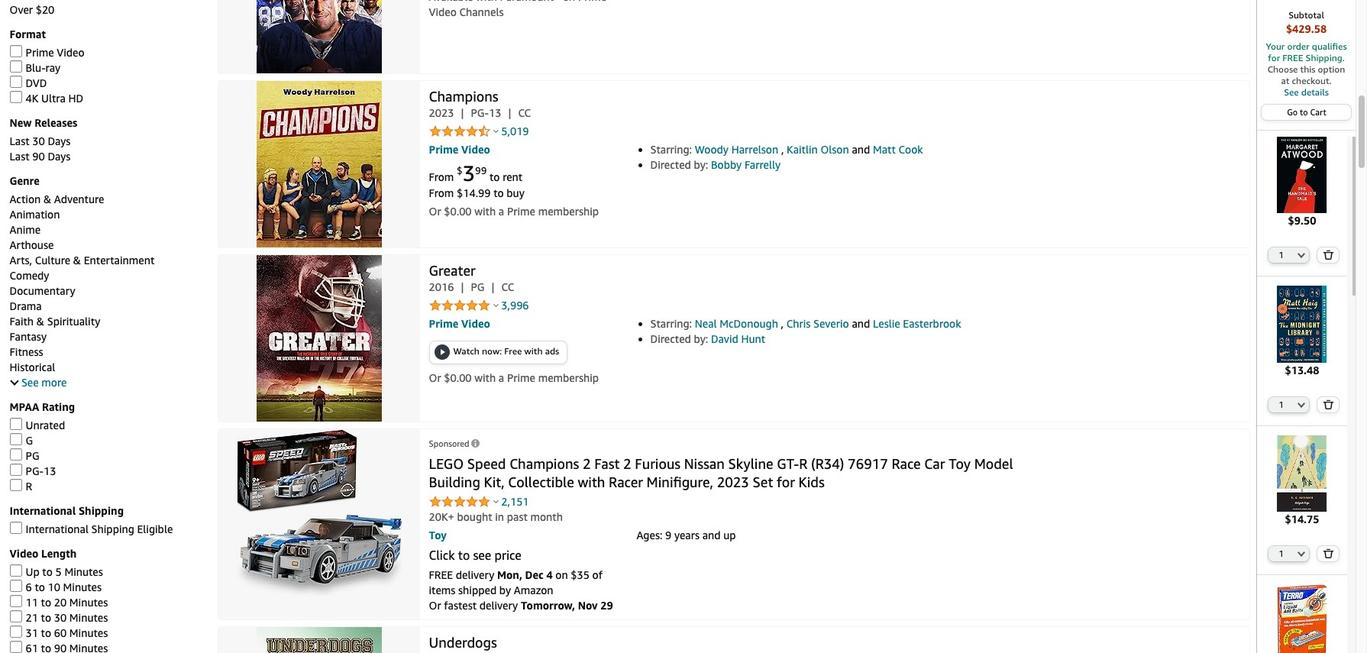 Task type: vqa. For each thing, say whether or not it's contained in the screenshot.
second LAST
yes



Task type: describe. For each thing, give the bounding box(es) containing it.
r link
[[10, 479, 32, 493]]

99
[[475, 164, 487, 176]]

watch now: free with ads link
[[430, 342, 567, 364]]

$9.50
[[1289, 214, 1317, 227]]

entertainment
[[84, 254, 155, 267]]

toy click to see price
[[429, 529, 522, 564]]

with down the now:
[[475, 372, 496, 385]]

click
[[429, 548, 455, 564]]

3 or from the top
[[429, 599, 441, 612]]

gt-
[[777, 456, 800, 473]]

international for international shipping eligible
[[26, 523, 89, 536]]

3,996
[[502, 299, 529, 312]]

with inside the 'lego speed champions 2 fast 2 furious nissan skyline gt-r (r34) 76917 race car toy model building kit, collectible with racer minifigure, 2023 set for kids'
[[578, 474, 606, 491]]

on inside available with paramount+ on prime video channels
[[563, 0, 576, 3]]

1 for $14.75
[[1280, 549, 1284, 559]]

champions inside the 'lego speed champions 2 fast 2 furious nissan skyline gt-r (r34) 76917 race car toy model building kit, collectible with racer minifigure, 2023 set for kids'
[[510, 456, 579, 473]]

greater link
[[429, 262, 476, 279]]

historical
[[10, 361, 55, 374]]

dec
[[525, 569, 544, 582]]

kaitlin olson link
[[787, 143, 850, 156]]

prime video for watch prime video link
[[429, 317, 491, 330]]

unrated link
[[10, 418, 65, 432]]

fast
[[595, 456, 620, 473]]

kaitlin
[[787, 143, 818, 156]]

order
[[1288, 41, 1310, 52]]

shipping for international shipping eligible
[[91, 523, 134, 536]]

easterbrook
[[903, 317, 962, 330]]

car
[[925, 456, 946, 473]]

1 from from the top
[[429, 171, 454, 184]]

building
[[429, 474, 481, 491]]

3,996 link
[[502, 299, 529, 312]]

and for greater
[[852, 317, 871, 330]]

see more
[[21, 376, 67, 389]]

0 vertical spatial &
[[43, 193, 51, 206]]

to right 99
[[490, 171, 500, 184]]

1 vertical spatial prime video link
[[429, 143, 491, 156]]

free inside your order qualifies for free shipping. choose this option at checkout. see details
[[1283, 52, 1304, 63]]

format
[[10, 28, 46, 41]]

international for international shipping
[[10, 505, 76, 518]]

2 days from the top
[[48, 150, 71, 163]]

drama link
[[10, 300, 42, 313]]

see details link
[[1265, 86, 1349, 98]]

the midnight library: a gma book club pick (a novel) image
[[1265, 286, 1341, 363]]

dvd link
[[10, 76, 47, 90]]

with down from $14.99 to buy link
[[475, 205, 496, 218]]

31 to 60 minutes
[[26, 627, 108, 640]]

to for 11 to 20 minutes
[[41, 596, 51, 609]]

$14.75
[[1286, 513, 1320, 526]]

to for 21 to 30 minutes
[[41, 612, 51, 625]]

popover image for 2,151
[[494, 500, 499, 504]]

minutes for 21 to 30 minutes
[[69, 612, 108, 625]]

6
[[26, 581, 32, 594]]

anime link
[[10, 223, 41, 236]]

2 2 from the left
[[624, 456, 632, 473]]

go to cart link
[[1263, 105, 1352, 120]]

5,019 link
[[502, 125, 529, 138]]

prime inside format element
[[26, 46, 54, 59]]

video up up
[[10, 547, 38, 560]]

genre
[[10, 175, 40, 188]]

nov
[[578, 599, 598, 612]]

david hunt link
[[711, 333, 766, 346]]

checkbox image for 11 to 20 minutes
[[10, 596, 22, 608]]

this
[[1301, 63, 1316, 75]]

format element
[[10, 45, 202, 105]]

up to 5 minutes link
[[10, 565, 103, 579]]

8 checkbox image from the top
[[10, 641, 22, 653]]

go to cart
[[1288, 107, 1327, 117]]

shipped
[[459, 584, 497, 597]]

1 last from the top
[[10, 135, 30, 148]]

checkout.
[[1293, 75, 1332, 86]]

minutes for 31 to 60 minutes
[[69, 627, 108, 640]]

1 for $9.50
[[1280, 250, 1284, 260]]

checkbox image for 6 to 10 minutes
[[10, 580, 22, 593]]

new
[[10, 116, 32, 129]]

starring: neal mcdonough , chris severio and leslie easterbrook directed by: david hunt
[[651, 317, 962, 346]]

underdogs image
[[256, 628, 382, 653]]

at
[[1282, 75, 1290, 86]]

$20
[[36, 3, 54, 16]]

, for champions
[[782, 143, 784, 156]]

31 to 60 minutes link
[[10, 626, 108, 640]]

21
[[26, 612, 38, 625]]

blu-ray link
[[10, 61, 60, 74]]

r inside the 'lego speed champions 2 fast 2 furious nissan skyline gt-r (r34) 76917 race car toy model building kit, collectible with racer minifigure, 2023 set for kids'
[[800, 456, 808, 473]]

1 or from the top
[[429, 205, 441, 218]]

qualifies
[[1313, 41, 1348, 52]]

$35
[[571, 569, 590, 582]]

subtotal $429.58
[[1287, 9, 1327, 35]]

anime
[[10, 223, 41, 236]]

extender expand image
[[10, 377, 18, 386]]

or fastest delivery tomorrow, nov 29 element
[[429, 599, 613, 612]]

underdogs link
[[429, 635, 497, 651]]

olson
[[821, 143, 850, 156]]

last 30 days link
[[10, 135, 71, 148]]

harrelson
[[732, 143, 779, 156]]

neal
[[695, 317, 717, 330]]

comedy
[[10, 269, 49, 282]]

amazon
[[514, 584, 554, 597]]

31
[[26, 627, 38, 640]]

free
[[505, 346, 522, 357]]

cc inside the champions 2023 | pg-13 | cc
[[518, 107, 531, 120]]

2 from from the top
[[429, 187, 454, 200]]

| up 5,019
[[508, 107, 511, 120]]

arts,
[[10, 254, 32, 267]]

$14.99
[[457, 187, 491, 200]]

prime down buy on the left top
[[507, 205, 536, 218]]

minutes for 11 to 20 minutes
[[69, 596, 108, 609]]

to for go to cart
[[1301, 107, 1309, 117]]

chris severio link
[[787, 317, 850, 330]]

video up watch
[[462, 317, 491, 330]]

your
[[1267, 41, 1286, 52]]

length
[[41, 547, 77, 560]]

2023 inside the champions 2023 | pg-13 | cc
[[429, 107, 454, 120]]

greater image
[[256, 256, 382, 422]]

of
[[593, 569, 603, 582]]

video up 99
[[462, 143, 491, 156]]

releases
[[35, 116, 77, 129]]

10
[[48, 581, 60, 594]]

available
[[429, 0, 473, 3]]

over $20 link
[[10, 3, 54, 16]]

2 a from the top
[[499, 372, 505, 385]]

on inside on $35 of items shipped by amazon
[[556, 569, 568, 582]]

video length
[[10, 547, 77, 560]]

action
[[10, 193, 41, 206]]

action & adventure link
[[10, 193, 104, 206]]

0 vertical spatial delivery
[[456, 569, 495, 582]]

2 or $0.00 with a prime membership from the top
[[429, 372, 599, 385]]

minutes for 6 to 10 minutes
[[63, 581, 102, 594]]

fitness link
[[10, 346, 43, 359]]

click to see price link
[[429, 548, 522, 564]]

faith & spirituality link
[[10, 315, 100, 328]]

4
[[547, 569, 553, 582]]

prime video inside format element
[[26, 46, 85, 59]]

the longest yard (2005) image
[[256, 0, 382, 74]]

30 inside video length element
[[54, 612, 67, 625]]

dropdown image for $13.48
[[1299, 402, 1306, 408]]

underdogs
[[429, 635, 497, 651]]

neal mcdonough link
[[695, 317, 779, 330]]

with left ads on the bottom of the page
[[525, 346, 543, 357]]

champions inside the champions 2023 | pg-13 | cc
[[429, 88, 499, 105]]

2,151 link
[[502, 496, 529, 509]]

2023 inside the 'lego speed champions 2 fast 2 furious nissan skyline gt-r (r34) 76917 race car toy model building kit, collectible with racer minifigure, 2023 set for kids'
[[717, 474, 750, 491]]

rating
[[42, 401, 75, 414]]

prime up watch
[[429, 317, 459, 330]]

2016
[[429, 281, 454, 294]]

sponsored button
[[429, 439, 480, 449]]

to for up to 5 minutes
[[42, 566, 53, 579]]

starring: for champions
[[651, 143, 692, 156]]

pg- inside the champions 2023 | pg-13 | cc
[[471, 107, 489, 120]]

genre element
[[10, 193, 202, 389]]

kids
[[799, 474, 825, 491]]

fantasy link
[[10, 330, 47, 343]]

30 inside new releases last 30 days last 90 days
[[32, 135, 45, 148]]

to inside toy click to see price
[[458, 548, 470, 564]]



Task type: locate. For each thing, give the bounding box(es) containing it.
| up popover image
[[492, 281, 495, 294]]

checkbox image inside international shipping eligible link
[[10, 522, 22, 534]]

2 vertical spatial delete image
[[1324, 549, 1335, 559]]

1 delete image from the top
[[1324, 250, 1335, 260]]

adventure
[[54, 193, 104, 206]]

dropdown image down $13.48
[[1299, 402, 1306, 408]]

checkbox image for international shipping eligible
[[10, 522, 22, 534]]

dropdown image down $9.50
[[1299, 252, 1306, 259]]

new releases last 30 days last 90 days
[[10, 116, 77, 163]]

1 vertical spatial cc
[[502, 281, 514, 294]]

hd
[[68, 92, 83, 105]]

directed inside starring: woody harrelson , kaitlin olson and matt cook directed by: bobby farrelly
[[651, 159, 691, 172]]

1 horizontal spatial r
[[800, 456, 808, 473]]

unrated
[[26, 419, 65, 432]]

mpaa rating element
[[10, 418, 202, 493]]

on right 4 at the left of page
[[556, 569, 568, 582]]

lego
[[429, 456, 464, 473]]

2023 down 'champions' link
[[429, 107, 454, 120]]

checkbox image left 21
[[10, 611, 22, 623]]

prime video link for blu-
[[10, 45, 85, 59]]

& right faith
[[36, 315, 44, 328]]

0 vertical spatial r
[[800, 456, 808, 473]]

to right 31
[[41, 627, 51, 640]]

1 , from the top
[[782, 143, 784, 156]]

from left $14.99
[[429, 187, 454, 200]]

by: down neal at right
[[694, 333, 709, 346]]

set
[[753, 474, 774, 491]]

1 horizontal spatial pg
[[471, 281, 485, 294]]

a down from $14.99 to buy link
[[499, 205, 505, 218]]

1 horizontal spatial free
[[1283, 52, 1304, 63]]

0 vertical spatial prime video
[[26, 46, 85, 59]]

by: for champions
[[694, 159, 709, 172]]

0 vertical spatial pg
[[471, 281, 485, 294]]

checkbox image left up
[[10, 565, 22, 577]]

0 horizontal spatial 13
[[44, 465, 56, 478]]

in
[[495, 511, 504, 524]]

1 vertical spatial r
[[26, 480, 32, 493]]

2 directed from the top
[[651, 333, 691, 346]]

, for greater
[[781, 317, 784, 330]]

starring: inside starring: woody harrelson , kaitlin olson and matt cook directed by: bobby farrelly
[[651, 143, 692, 156]]

checkbox image inside up to 5 minutes link
[[10, 565, 22, 577]]

and left leslie
[[852, 317, 871, 330]]

pg inside pg link
[[26, 450, 39, 463]]

1 1 from the top
[[1280, 250, 1284, 260]]

to inside the 31 to 60 minutes link
[[41, 627, 51, 640]]

1 vertical spatial 13
[[44, 465, 56, 478]]

on right paramount+
[[563, 0, 576, 3]]

to right 6
[[35, 581, 45, 594]]

1 up the midnight library: a gma book club pick (a novel) image
[[1280, 250, 1284, 260]]

a down the watch now: free with ads link
[[499, 372, 505, 385]]

checkbox image left blu-
[[10, 61, 22, 73]]

blu-ray
[[26, 61, 60, 74]]

see inside your order qualifies for free shipping. choose this option at checkout. see details
[[1285, 86, 1300, 98]]

to left see
[[458, 548, 470, 564]]

choose
[[1268, 63, 1299, 75]]

bobby
[[711, 159, 742, 172]]

or down from $14.99 to buy link
[[429, 205, 441, 218]]

bobby farrelly link
[[711, 159, 781, 172]]

prime video for middle prime video link
[[429, 143, 491, 156]]

1 vertical spatial see
[[21, 376, 39, 389]]

champions up $
[[429, 88, 499, 105]]

0 horizontal spatial for
[[777, 474, 795, 491]]

checkbox image up "video length"
[[10, 522, 22, 534]]

0 vertical spatial starring:
[[651, 143, 692, 156]]

1 horizontal spatial 2
[[624, 456, 632, 473]]

1 vertical spatial from
[[429, 187, 454, 200]]

checkbox image down pg-13 link
[[10, 479, 22, 492]]

0 horizontal spatial cc
[[502, 281, 514, 294]]

2 left fast
[[583, 456, 591, 473]]

0 vertical spatial 1
[[1280, 250, 1284, 260]]

fantasy
[[10, 330, 47, 343]]

prime video up ray at the top left
[[26, 46, 85, 59]]

6 checkbox image from the top
[[10, 522, 22, 534]]

, left chris
[[781, 317, 784, 330]]

pg- inside mpaa rating element
[[26, 465, 44, 478]]

0 vertical spatial on
[[563, 0, 576, 3]]

2 , from the top
[[781, 317, 784, 330]]

1 vertical spatial a
[[499, 372, 505, 385]]

pg inside greater 2016 | pg | cc
[[471, 281, 485, 294]]

directed inside starring: neal mcdonough , chris severio and leslie easterbrook directed by: david hunt
[[651, 333, 691, 346]]

0 vertical spatial pg-
[[471, 107, 489, 120]]

directed left david
[[651, 333, 691, 346]]

video up ray at the top left
[[57, 46, 85, 59]]

1 for $13.48
[[1280, 399, 1284, 409]]

0 vertical spatial days
[[48, 135, 71, 148]]

mpaa
[[10, 401, 39, 414]]

0 horizontal spatial r
[[26, 480, 32, 493]]

by: for greater
[[694, 333, 709, 346]]

dropdown image for $14.75
[[1299, 551, 1306, 557]]

0 vertical spatial delete image
[[1324, 250, 1335, 260]]

pg-13 link
[[10, 464, 56, 478]]

checkbox image down g link
[[10, 449, 22, 461]]

0 vertical spatial toy
[[949, 456, 971, 473]]

1 up the terro t300b liquid ant killer, 12 bait stations image on the bottom of page
[[1280, 549, 1284, 559]]

3 dropdown image from the top
[[1299, 551, 1306, 557]]

checkbox image inside 6 to 10 minutes 'link'
[[10, 580, 22, 593]]

toy inside toy click to see price
[[429, 529, 447, 542]]

9
[[666, 529, 672, 542]]

delete image up malgudi days (penguin classics) image
[[1324, 399, 1335, 409]]

2 vertical spatial dropdown image
[[1299, 551, 1306, 557]]

7 checkbox image from the top
[[10, 596, 22, 608]]

0 horizontal spatial pg
[[26, 450, 39, 463]]

pg-
[[471, 107, 489, 120], [26, 465, 44, 478]]

0 horizontal spatial toy
[[429, 529, 447, 542]]

toy link
[[429, 529, 447, 542]]

1 vertical spatial by:
[[694, 333, 709, 346]]

prime right paramount+
[[578, 0, 607, 3]]

checkbox image
[[10, 45, 22, 58], [10, 61, 22, 73], [10, 434, 22, 446], [10, 449, 22, 461], [10, 479, 22, 492], [10, 522, 22, 534], [10, 611, 22, 623], [10, 626, 22, 638]]

0 vertical spatial see
[[1285, 86, 1300, 98]]

0 vertical spatial membership
[[538, 205, 599, 218]]

shipping for international shipping
[[79, 505, 124, 518]]

0 vertical spatial 13
[[489, 107, 502, 120]]

lego speed champions 2 fast 2 furious nissan skyline gt-r (r34) 76917 race car toy model building kit, collectible with racer minifigure, 2023 set for kids link
[[429, 456, 1014, 491]]

david
[[711, 333, 739, 346]]

$13.48
[[1286, 363, 1320, 376]]

1 vertical spatial popover image
[[494, 500, 499, 504]]

or fastest delivery tomorrow, nov 29
[[429, 599, 613, 612]]

cc inside greater 2016 | pg | cc
[[502, 281, 514, 294]]

checkbox image inside blu-ray link
[[10, 61, 22, 73]]

video down available
[[429, 6, 457, 19]]

free
[[1283, 52, 1304, 63], [429, 569, 453, 582]]

to for 6 to 10 minutes
[[35, 581, 45, 594]]

shipping.
[[1306, 52, 1346, 63]]

prime video link for watch
[[429, 317, 491, 330]]

to inside go to cart link
[[1301, 107, 1309, 117]]

1 vertical spatial toy
[[429, 529, 447, 542]]

culture
[[35, 254, 70, 267]]

g
[[26, 434, 33, 447]]

1 vertical spatial champions
[[510, 456, 579, 473]]

checkbox image for pg
[[10, 449, 22, 461]]

0 vertical spatial champions
[[429, 88, 499, 105]]

video length element
[[10, 565, 202, 653]]

checkbox image for prime video
[[10, 45, 22, 58]]

see
[[1285, 86, 1300, 98], [21, 376, 39, 389]]

starring: left neal at right
[[651, 317, 692, 330]]

2 vertical spatial prime video
[[429, 317, 491, 330]]

30 up the 31 to 60 minutes link
[[54, 612, 67, 625]]

1 vertical spatial 30
[[54, 612, 67, 625]]

from
[[429, 171, 454, 184], [429, 187, 454, 200]]

2 starring: from the top
[[651, 317, 692, 330]]

pg- down 'champions' link
[[471, 107, 489, 120]]

1 popover image from the top
[[494, 129, 499, 133]]

directed for champions
[[651, 159, 691, 172]]

terro t300b liquid ant killer, 12 bait stations image
[[1265, 584, 1341, 653]]

popover image
[[494, 304, 499, 308]]

3 delete image from the top
[[1324, 549, 1335, 559]]

prime inside available with paramount+ on prime video channels
[[578, 0, 607, 3]]

popover image
[[494, 129, 499, 133], [494, 500, 499, 504]]

0 horizontal spatial 30
[[32, 135, 45, 148]]

7 checkbox image from the top
[[10, 611, 22, 623]]

by: inside starring: neal mcdonough , chris severio and leslie easterbrook directed by: david hunt
[[694, 333, 709, 346]]

checkbox image left 4k
[[10, 91, 22, 104]]

1 membership from the top
[[538, 205, 599, 218]]

0 vertical spatial $0.00
[[444, 205, 472, 218]]

for inside your order qualifies for free shipping. choose this option at checkout. see details
[[1269, 52, 1281, 63]]

1 vertical spatial directed
[[651, 333, 691, 346]]

1 horizontal spatial 13
[[489, 107, 502, 120]]

3 checkbox image from the top
[[10, 418, 22, 431]]

1 horizontal spatial pg-
[[471, 107, 489, 120]]

and inside starring: woody harrelson , kaitlin olson and matt cook directed by: bobby farrelly
[[852, 143, 871, 156]]

dropdown image
[[1299, 252, 1306, 259], [1299, 402, 1306, 408], [1299, 551, 1306, 557]]

3 1 from the top
[[1280, 549, 1284, 559]]

kit,
[[484, 474, 505, 491]]

champions up collectible
[[510, 456, 579, 473]]

popover image left 5,019 link
[[494, 129, 499, 133]]

checkbox image inside pg link
[[10, 449, 22, 461]]

video
[[429, 6, 457, 19], [57, 46, 85, 59], [462, 143, 491, 156], [462, 317, 491, 330], [10, 547, 38, 560]]

checkbox image for blu-ray
[[10, 61, 22, 73]]

1 up malgudi days (penguin classics) image
[[1280, 399, 1284, 409]]

with down fast
[[578, 474, 606, 491]]

greater
[[429, 262, 476, 279]]

month
[[531, 511, 563, 524]]

shipping up international shipping eligible
[[79, 505, 124, 518]]

1 or $0.00 with a prime membership from the top
[[429, 205, 599, 218]]

prime up $
[[429, 143, 459, 156]]

checkbox image up r link
[[10, 464, 22, 476]]

0 vertical spatial a
[[499, 205, 505, 218]]

popover image for 5,019
[[494, 129, 499, 133]]

0 vertical spatial last
[[10, 135, 30, 148]]

0 vertical spatial by:
[[694, 159, 709, 172]]

a
[[499, 205, 505, 218], [499, 372, 505, 385]]

checkbox image for pg-13
[[10, 464, 22, 476]]

documentary
[[10, 285, 75, 298]]

0 horizontal spatial free
[[429, 569, 453, 582]]

last down the new
[[10, 135, 30, 148]]

ultra
[[41, 92, 66, 105]]

1 horizontal spatial 2023
[[717, 474, 750, 491]]

pg
[[471, 281, 485, 294], [26, 450, 39, 463]]

starring: for greater
[[651, 317, 692, 330]]

6 checkbox image from the top
[[10, 580, 22, 593]]

prime down 'free'
[[507, 372, 536, 385]]

checkbox image inside prime video link
[[10, 45, 22, 58]]

| down greater
[[461, 281, 464, 294]]

0 vertical spatial or
[[429, 205, 441, 218]]

1 starring: from the top
[[651, 143, 692, 156]]

video inside available with paramount+ on prime video channels
[[429, 6, 457, 19]]

3 checkbox image from the top
[[10, 434, 22, 446]]

action & adventure animation anime arthouse arts, culture & entertainment comedy documentary drama faith & spirituality fantasy fitness historical
[[10, 193, 155, 374]]

2 $0.00 from the top
[[444, 372, 472, 385]]

2 vertical spatial prime video link
[[429, 317, 491, 330]]

woody harrelson link
[[695, 143, 779, 156]]

blu-
[[26, 61, 46, 74]]

2023 down 'skyline' at the bottom of page
[[717, 474, 750, 491]]

2 delete image from the top
[[1324, 399, 1335, 409]]

1 vertical spatial 1
[[1280, 399, 1284, 409]]

starring: left "woody"
[[651, 143, 692, 156]]

minutes down 21 to 30 minutes
[[69, 627, 108, 640]]

1 vertical spatial pg
[[26, 450, 39, 463]]

checkbox image left 31
[[10, 626, 22, 638]]

with up channels
[[476, 0, 497, 3]]

2 checkbox image from the top
[[10, 61, 22, 73]]

dropdown image down $14.75
[[1299, 551, 1306, 557]]

drama
[[10, 300, 42, 313]]

& up animation link
[[43, 193, 51, 206]]

1 vertical spatial starring:
[[651, 317, 692, 330]]

1 dropdown image from the top
[[1299, 252, 1306, 259]]

2 1 from the top
[[1280, 399, 1284, 409]]

2 vertical spatial or
[[429, 599, 441, 612]]

watch
[[454, 346, 480, 357]]

1 vertical spatial delivery
[[480, 599, 518, 612]]

checkbox image left 6
[[10, 580, 22, 593]]

13 inside the champions 2023 | pg-13 | cc
[[489, 107, 502, 120]]

directed for greater
[[651, 333, 691, 346]]

checkbox image for g
[[10, 434, 22, 446]]

delete image
[[1324, 250, 1335, 260], [1324, 399, 1335, 409], [1324, 549, 1335, 559]]

5
[[55, 566, 62, 579]]

to inside 6 to 10 minutes 'link'
[[35, 581, 45, 594]]

minutes for up to 5 minutes
[[64, 566, 103, 579]]

1 vertical spatial days
[[48, 150, 71, 163]]

2 vertical spatial 1
[[1280, 549, 1284, 559]]

checkbox image inside 11 to 20 minutes 'link'
[[10, 596, 22, 608]]

minutes
[[64, 566, 103, 579], [63, 581, 102, 594], [69, 596, 108, 609], [69, 612, 108, 625], [69, 627, 108, 640]]

bought
[[457, 511, 493, 524]]

r down pg-13 link
[[26, 480, 32, 493]]

0 vertical spatial directed
[[651, 159, 691, 172]]

pg- down pg link
[[26, 465, 44, 478]]

watch now: free with ads
[[454, 346, 560, 357]]

checkbox image
[[10, 76, 22, 88], [10, 91, 22, 104], [10, 418, 22, 431], [10, 464, 22, 476], [10, 565, 22, 577], [10, 580, 22, 593], [10, 596, 22, 608], [10, 641, 22, 653]]

1 $0.00 from the top
[[444, 205, 472, 218]]

None submit
[[1318, 248, 1339, 263], [1318, 397, 1339, 412], [1318, 546, 1339, 562], [1318, 248, 1339, 263], [1318, 397, 1339, 412], [1318, 546, 1339, 562]]

$429.58
[[1287, 22, 1327, 35]]

delete image for $14.75
[[1324, 549, 1335, 559]]

for down gt-
[[777, 474, 795, 491]]

1 vertical spatial $0.00
[[444, 372, 472, 385]]

11 to 20 minutes
[[26, 596, 108, 609]]

checkbox image inside r link
[[10, 479, 22, 492]]

checkbox image for unrated
[[10, 418, 22, 431]]

&
[[43, 193, 51, 206], [73, 254, 81, 267], [36, 315, 44, 328]]

speed
[[468, 456, 506, 473]]

6 to 10 minutes link
[[10, 580, 102, 594]]

to right 11
[[41, 596, 51, 609]]

0 vertical spatial and
[[852, 143, 871, 156]]

sponsored ad - lego speed champions 2 fast 2 furious nissan skyline gt-r (r34) 76917 race car toy model building kit, coll... image
[[237, 430, 402, 596]]

dropdown image for $9.50
[[1299, 252, 1306, 259]]

1 vertical spatial or
[[429, 372, 441, 385]]

1 horizontal spatial for
[[1269, 52, 1281, 63]]

prime video up $
[[429, 143, 491, 156]]

2 up racer in the left of the page
[[624, 456, 632, 473]]

2 vertical spatial and
[[703, 529, 721, 542]]

checkbox image for 21 to 30 minutes
[[10, 611, 22, 623]]

farrelly
[[745, 159, 781, 172]]

to for 31 to 60 minutes
[[41, 627, 51, 640]]

1 directed from the top
[[651, 159, 691, 172]]

2 or from the top
[[429, 372, 441, 385]]

or up sponsored
[[429, 372, 441, 385]]

the handmaid&#39;s tale image
[[1265, 137, 1341, 213]]

minutes up 11 to 20 minutes on the bottom of the page
[[63, 581, 102, 594]]

minutes up 21 to 30 minutes
[[69, 596, 108, 609]]

1 vertical spatial on
[[556, 569, 568, 582]]

checkbox image up g link
[[10, 418, 22, 431]]

1 horizontal spatial champions
[[510, 456, 579, 473]]

1 checkbox image from the top
[[10, 76, 22, 88]]

days
[[48, 135, 71, 148], [48, 150, 71, 163]]

to inside up to 5 minutes link
[[42, 566, 53, 579]]

to left buy on the left top
[[494, 187, 504, 200]]

1 vertical spatial pg-
[[26, 465, 44, 478]]

matt cook link
[[873, 143, 924, 156]]

minutes up 31 to 60 minutes on the bottom
[[69, 612, 108, 625]]

or $0.00 with a prime membership
[[429, 205, 599, 218], [429, 372, 599, 385]]

0 vertical spatial dropdown image
[[1299, 252, 1306, 259]]

for left order
[[1269, 52, 1281, 63]]

2 last from the top
[[10, 150, 30, 163]]

checkbox image inside the 31 to 60 minutes link
[[10, 626, 22, 638]]

60
[[54, 627, 67, 640]]

checkbox image inside pg-13 link
[[10, 464, 22, 476]]

1 vertical spatial and
[[852, 317, 871, 330]]

checkbox image inside dvd link
[[10, 76, 22, 88]]

2 checkbox image from the top
[[10, 91, 22, 104]]

2 vertical spatial &
[[36, 315, 44, 328]]

0 vertical spatial ,
[[782, 143, 784, 156]]

5 checkbox image from the top
[[10, 565, 22, 577]]

on $35 of items shipped by amazon
[[429, 569, 603, 597]]

lego speed champions 2 fast 2 furious nissan skyline gt-r (r34) 76917 race car toy model building kit, collectible with racer minifigure, 2023 set for kids
[[429, 456, 1014, 491]]

checkbox image inside unrated link
[[10, 418, 22, 431]]

to right go
[[1301, 107, 1309, 117]]

5 checkbox image from the top
[[10, 479, 22, 492]]

1 a from the top
[[499, 205, 505, 218]]

checkbox image for up to 5 minutes
[[10, 565, 22, 577]]

1 checkbox image from the top
[[10, 45, 22, 58]]

video inside format element
[[57, 46, 85, 59]]

your order qualifies for free shipping. choose this option at checkout. see details
[[1267, 41, 1348, 98]]

toy down 20k+
[[429, 529, 447, 542]]

pg down greater
[[471, 281, 485, 294]]

1 vertical spatial 2023
[[717, 474, 750, 491]]

1 vertical spatial &
[[73, 254, 81, 267]]

2 by: from the top
[[694, 333, 709, 346]]

pg up pg-13 link
[[26, 450, 39, 463]]

paramount+
[[500, 0, 560, 3]]

| down 'champions' link
[[461, 107, 464, 120]]

to left 5
[[42, 566, 53, 579]]

starring: inside starring: neal mcdonough , chris severio and leslie easterbrook directed by: david hunt
[[651, 317, 692, 330]]

checkbox image for dvd
[[10, 76, 22, 88]]

1 vertical spatial delete image
[[1324, 399, 1335, 409]]

delete image for $13.48
[[1324, 399, 1335, 409]]

free delivery mon, dec 4 on $35 of items shipped by amazon element
[[429, 569, 603, 597]]

, inside starring: woody harrelson , kaitlin olson and matt cook directed by: bobby farrelly
[[782, 143, 784, 156]]

& right culture
[[73, 254, 81, 267]]

matt
[[873, 143, 896, 156]]

1 days from the top
[[48, 135, 71, 148]]

years
[[675, 529, 700, 542]]

2 popover image from the top
[[494, 500, 499, 504]]

severio
[[814, 317, 850, 330]]

1 vertical spatial last
[[10, 150, 30, 163]]

to right 21
[[41, 612, 51, 625]]

cc
[[518, 107, 531, 120], [502, 281, 514, 294]]

1 vertical spatial or $0.00 with a prime membership
[[429, 372, 599, 385]]

documentary link
[[10, 285, 75, 298]]

checkbox image inside 4k ultra hd link
[[10, 91, 22, 104]]

leslie
[[873, 317, 901, 330]]

0 horizontal spatial pg-
[[26, 465, 44, 478]]

4 checkbox image from the top
[[10, 464, 22, 476]]

see down historical 'link'
[[21, 376, 39, 389]]

and for champions
[[852, 143, 871, 156]]

to inside 11 to 20 minutes 'link'
[[41, 596, 51, 609]]

4 checkbox image from the top
[[10, 449, 22, 461]]

see inside genre element
[[21, 376, 39, 389]]

new releases element
[[10, 135, 202, 163]]

2,151
[[502, 496, 529, 509]]

checkbox image inside g link
[[10, 434, 22, 446]]

1 vertical spatial membership
[[538, 372, 599, 385]]

checkbox image left 11
[[10, 596, 22, 608]]

malgudi days (penguin classics) image
[[1265, 435, 1341, 512]]

mon,
[[497, 569, 523, 582]]

, inside starring: neal mcdonough , chris severio and leslie easterbrook directed by: david hunt
[[781, 317, 784, 330]]

76917
[[848, 456, 889, 473]]

1 vertical spatial international
[[26, 523, 89, 536]]

by: down "woody"
[[694, 159, 709, 172]]

up
[[724, 529, 736, 542]]

0 vertical spatial popover image
[[494, 129, 499, 133]]

or $0.00 with a prime membership down 'free'
[[429, 372, 599, 385]]

1 horizontal spatial cc
[[518, 107, 531, 120]]

and inside starring: neal mcdonough , chris severio and leslie easterbrook directed by: david hunt
[[852, 317, 871, 330]]

0 horizontal spatial 2023
[[429, 107, 454, 120]]

last left 90
[[10, 150, 30, 163]]

to inside 21 to 30 minutes link
[[41, 612, 51, 625]]

toy inside the 'lego speed champions 2 fast 2 furious nissan skyline gt-r (r34) 76917 race car toy model building kit, collectible with racer minifigure, 2023 set for kids'
[[949, 456, 971, 473]]

1 vertical spatial dropdown image
[[1299, 402, 1306, 408]]

13 inside mpaa rating element
[[44, 465, 56, 478]]

cart
[[1311, 107, 1327, 117]]

0 horizontal spatial see
[[21, 376, 39, 389]]

champions image
[[256, 81, 382, 248]]

0 vertical spatial 30
[[32, 135, 45, 148]]

checkbox image for r
[[10, 479, 22, 492]]

1 horizontal spatial toy
[[949, 456, 971, 473]]

1 vertical spatial free
[[429, 569, 453, 582]]

days right 90
[[48, 150, 71, 163]]

1 2 from the left
[[583, 456, 591, 473]]

international shipping eligible link
[[10, 522, 173, 536]]

8 checkbox image from the top
[[10, 626, 22, 638]]

prime video link up $
[[429, 143, 491, 156]]

(r34)
[[812, 456, 845, 473]]

with inside available with paramount+ on prime video channels
[[476, 0, 497, 3]]

checkbox image for 31 to 60 minutes
[[10, 626, 22, 638]]

champions
[[429, 88, 499, 105], [510, 456, 579, 473]]

checkbox image for 4k ultra hd
[[10, 91, 22, 104]]

2 membership from the top
[[538, 372, 599, 385]]

delete image for $9.50
[[1324, 250, 1335, 260]]

prime video link up watch
[[429, 317, 491, 330]]

1 horizontal spatial see
[[1285, 86, 1300, 98]]

for inside the 'lego speed champions 2 fast 2 furious nissan skyline gt-r (r34) 76917 race car toy model building kit, collectible with racer minifigure, 2023 set for kids'
[[777, 474, 795, 491]]

delivery down by
[[480, 599, 518, 612]]

0 horizontal spatial 2
[[583, 456, 591, 473]]

r up kids
[[800, 456, 808, 473]]

1 vertical spatial for
[[777, 474, 795, 491]]

or $0.00 with a prime membership down buy on the left top
[[429, 205, 599, 218]]

1 by: from the top
[[694, 159, 709, 172]]

delivery up the shipped
[[456, 569, 495, 582]]

directed left bobby
[[651, 159, 691, 172]]

checkbox image left g
[[10, 434, 22, 446]]

go
[[1288, 107, 1298, 117]]

2 dropdown image from the top
[[1299, 402, 1306, 408]]

prime video link inside format element
[[10, 45, 85, 59]]

1 horizontal spatial 30
[[54, 612, 67, 625]]

1 vertical spatial ,
[[781, 317, 784, 330]]

1 vertical spatial shipping
[[91, 523, 134, 536]]

historical link
[[10, 361, 55, 374]]

dvd
[[26, 77, 47, 90]]

1 vertical spatial prime video
[[429, 143, 491, 156]]

toy
[[949, 456, 971, 473], [429, 529, 447, 542]]

checkbox image inside 21 to 30 minutes link
[[10, 611, 22, 623]]

0 vertical spatial or $0.00 with a prime membership
[[429, 205, 599, 218]]

0 vertical spatial cc
[[518, 107, 531, 120]]

0 vertical spatial 2023
[[429, 107, 454, 120]]

by: inside starring: woody harrelson , kaitlin olson and matt cook directed by: bobby farrelly
[[694, 159, 709, 172]]

and left matt
[[852, 143, 871, 156]]

0 vertical spatial prime video link
[[10, 45, 85, 59]]

last 90 days link
[[10, 150, 71, 163]]



